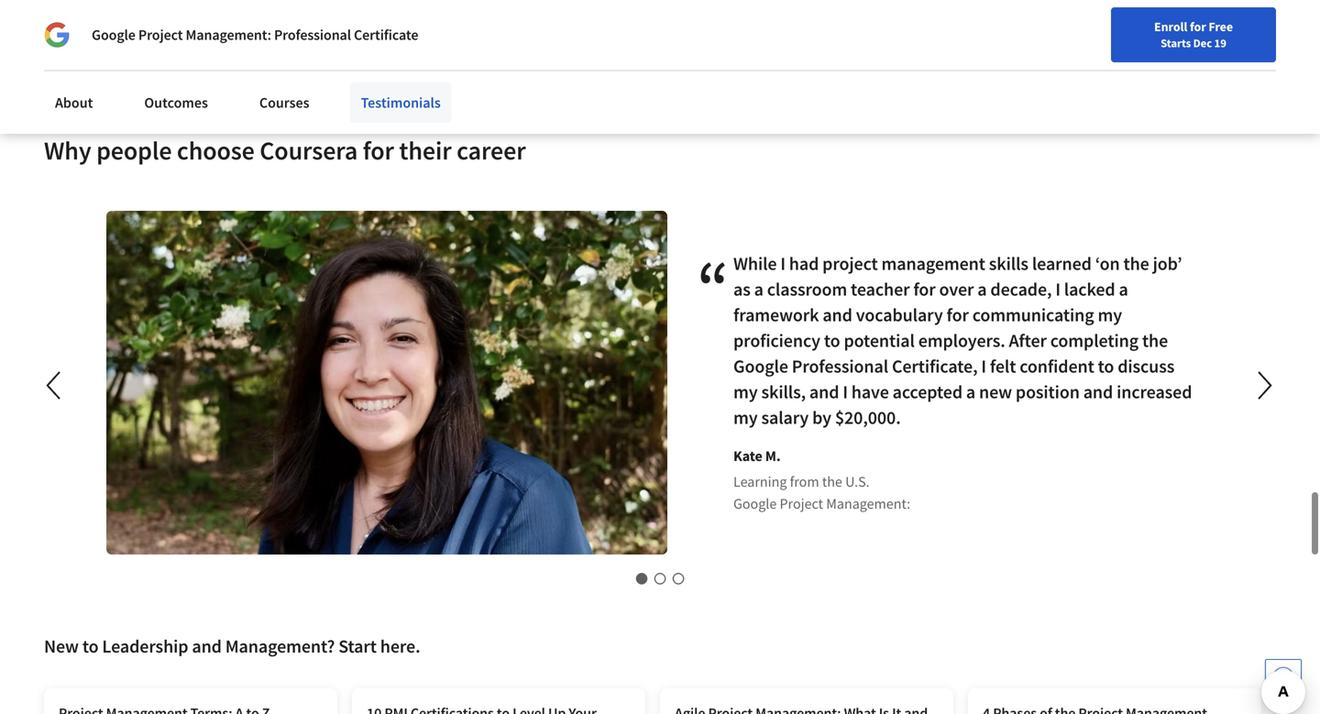 Task type: locate. For each thing, give the bounding box(es) containing it.
proficiency
[[733, 329, 820, 352]]

0 vertical spatial my
[[1098, 304, 1122, 327]]

google down learning
[[733, 495, 777, 513]]

my up kate
[[733, 406, 758, 429]]

a left "new"
[[966, 381, 975, 404]]

position
[[1016, 381, 1080, 404]]

for up the dec
[[1190, 18, 1206, 35]]

to left potential
[[824, 329, 840, 352]]

employers.
[[918, 329, 1005, 352]]

outcomes link
[[133, 83, 219, 123]]

google down proficiency
[[733, 355, 788, 378]]

as
[[733, 278, 751, 301]]

19
[[1214, 36, 1226, 50]]

lacked
[[1064, 278, 1115, 301]]

'on
[[1095, 252, 1120, 275]]

and down classroom
[[823, 304, 852, 327]]

google right google 'image'
[[92, 26, 135, 44]]

management:
[[186, 26, 271, 44], [826, 495, 910, 513]]

0 horizontal spatial is
[[258, 26, 268, 44]]

1 horizontal spatial u.s.
[[845, 473, 870, 491]]

professional up have
[[792, 355, 888, 378]]

professional inside "" while i had project management skills learned 'on the job' as a classroom teacher for over a decade, i lacked a framework and vocabulary for communicating my proficiency to potential employers. after completing the google professional certificate, i felt confident to discuss my skills, and i have accepted a new position and increased my salary by $20,000."
[[792, 355, 888, 378]]

career
[[457, 134, 526, 167]]

outcomes
[[144, 94, 208, 112]]

0 vertical spatial certificate
[[250, 4, 313, 22]]

i left have
[[843, 381, 848, 404]]

and right "colleges"
[[839, 4, 863, 22]]

u.s. right "from"
[[845, 473, 870, 491]]

at
[[663, 4, 675, 22]]

courses link
[[248, 83, 320, 123]]

testimonials
[[361, 94, 441, 112]]

my
[[1098, 304, 1122, 327], [733, 381, 758, 404], [733, 406, 758, 429]]

recommendation.
[[373, 4, 483, 22]]

professional
[[172, 4, 247, 22], [274, 26, 351, 44], [792, 355, 888, 378]]

over
[[939, 278, 974, 301]]

1 vertical spatial google
[[733, 355, 788, 378]]

about
[[55, 94, 93, 112]]

0 vertical spatial professional
[[172, 4, 247, 22]]

u.s. left "colleges"
[[760, 4, 784, 22]]

1 horizontal spatial project
[[780, 495, 823, 513]]

1 vertical spatial the
[[1142, 329, 1168, 352]]

credit up starts
[[1167, 4, 1203, 22]]

0 horizontal spatial certificate
[[250, 4, 313, 22]]

colleges
[[787, 4, 836, 22]]

0 horizontal spatial management:
[[186, 26, 271, 44]]

project down "from"
[[780, 495, 823, 513]]

1 credit from the left
[[625, 4, 660, 22]]

2 vertical spatial google
[[733, 495, 777, 513]]

the up discuss
[[1142, 329, 1168, 352]]

certificate up up
[[250, 4, 313, 22]]

1 vertical spatial management:
[[826, 495, 910, 513]]

is left up
[[258, 26, 268, 44]]

i
[[780, 252, 786, 275], [1055, 278, 1060, 301], [981, 355, 986, 378], [843, 381, 848, 404]]

new
[[44, 635, 79, 658]]

for left the college
[[558, 4, 575, 22]]

specific
[[1118, 4, 1164, 22]]

the
[[979, 4, 1002, 22]]

learn
[[408, 26, 443, 44]]

here.
[[380, 635, 420, 658]]

slides element
[[77, 569, 1243, 588]]

0 horizontal spatial u.s.
[[760, 4, 784, 22]]

their
[[399, 134, 452, 167]]

1 horizontal spatial credit
[[1167, 4, 1203, 22]]

the
[[1123, 252, 1149, 275], [1142, 329, 1168, 352], [822, 473, 842, 491]]

accept
[[1075, 4, 1115, 22]]

is right it
[[498, 4, 508, 22]]

project
[[138, 26, 183, 44], [780, 495, 823, 513]]

1 vertical spatial professional
[[274, 26, 351, 44]]

for down over
[[947, 304, 969, 327]]

my left skills,
[[733, 381, 758, 404]]

1 vertical spatial certificate
[[354, 26, 418, 44]]

certificate inside this professional certificate has ace® recommendation. it is eligible for college credit at participating u.s. colleges and universities. note: the decision to accept specific credit recommendations is up to each institution.
[[250, 4, 313, 22]]

1 vertical spatial u.s.
[[845, 473, 870, 491]]

to
[[1059, 4, 1072, 22], [290, 26, 303, 44], [824, 329, 840, 352], [1098, 355, 1114, 378], [82, 635, 99, 658]]

up
[[271, 26, 287, 44]]

credit left at
[[625, 4, 660, 22]]

0 vertical spatial management:
[[186, 26, 271, 44]]

project down the this
[[138, 26, 183, 44]]

1 horizontal spatial management:
[[826, 495, 910, 513]]

$20,000.
[[835, 406, 901, 429]]

google project management: professional certificate
[[92, 26, 418, 44]]

for
[[558, 4, 575, 22], [1190, 18, 1206, 35], [363, 134, 394, 167], [913, 278, 936, 301], [947, 304, 969, 327]]

dec
[[1193, 36, 1212, 50]]

the right 'on
[[1123, 252, 1149, 275]]

0 horizontal spatial project
[[138, 26, 183, 44]]

menu item
[[988, 18, 1106, 78]]

increased
[[1117, 381, 1192, 404]]

go to previous testimonial image
[[46, 372, 60, 400]]

eligible
[[511, 4, 555, 22]]

potential
[[844, 329, 915, 352]]

for down management
[[913, 278, 936, 301]]

skills,
[[761, 381, 806, 404]]

salary
[[761, 406, 809, 429]]

google
[[92, 26, 135, 44], [733, 355, 788, 378], [733, 495, 777, 513]]

learn more
[[408, 26, 478, 44]]

and up by
[[809, 381, 839, 404]]

my up completing in the top right of the page
[[1098, 304, 1122, 327]]

to right up
[[290, 26, 303, 44]]

is
[[498, 4, 508, 22], [258, 26, 268, 44]]

professional up recommendations
[[172, 4, 247, 22]]

1 horizontal spatial certificate
[[354, 26, 418, 44]]

participating
[[678, 4, 757, 22]]

u.s. inside this professional certificate has ace® recommendation. it is eligible for college credit at participating u.s. colleges and universities. note: the decision to accept specific credit recommendations is up to each institution.
[[760, 4, 784, 22]]

for inside this professional certificate has ace® recommendation. it is eligible for college credit at participating u.s. colleges and universities. note: the decision to accept specific credit recommendations is up to each institution.
[[558, 4, 575, 22]]

and right leadership
[[192, 635, 222, 658]]

i left felt at the right of the page
[[981, 355, 986, 378]]

0 vertical spatial project
[[138, 26, 183, 44]]

certificate down ace®
[[354, 26, 418, 44]]

the right "from"
[[822, 473, 842, 491]]

certificate,
[[892, 355, 978, 378]]

professional down has
[[274, 26, 351, 44]]

classroom
[[767, 278, 847, 301]]

0 horizontal spatial professional
[[172, 4, 247, 22]]

management: up the "outcomes"
[[186, 26, 271, 44]]

free
[[1209, 18, 1233, 35]]

and down confident
[[1083, 381, 1113, 404]]

for inside enroll for free starts dec 19
[[1190, 18, 1206, 35]]

u.s.
[[760, 4, 784, 22], [845, 473, 870, 491]]

this professional certificate has ace® recommendation. it is eligible for college credit at participating u.s. colleges and universities. note: the decision to accept specific credit recommendations is up to each institution.
[[143, 4, 1203, 44]]

2 vertical spatial professional
[[792, 355, 888, 378]]

help center image
[[1272, 666, 1294, 688]]

" while i had project management skills learned 'on the job' as a classroom teacher for over a decade, i lacked a framework and vocabulary for communicating my proficiency to potential employers. after completing the google professional certificate, i felt confident to discuss my skills, and i have accepted a new position and increased my salary by $20,000.
[[697, 241, 1192, 429]]

about link
[[44, 83, 104, 123]]

1 vertical spatial project
[[780, 495, 823, 513]]

1 horizontal spatial is
[[498, 4, 508, 22]]

2 horizontal spatial professional
[[792, 355, 888, 378]]

vocabulary
[[856, 304, 943, 327]]

0 vertical spatial is
[[498, 4, 508, 22]]

framework
[[733, 304, 819, 327]]

0 vertical spatial u.s.
[[760, 4, 784, 22]]

coursera
[[260, 134, 358, 167]]

None search field
[[261, 11, 564, 48]]

0 horizontal spatial credit
[[625, 4, 660, 22]]

management: down $20,000.
[[826, 495, 910, 513]]

2 vertical spatial the
[[822, 473, 842, 491]]

note:
[[943, 4, 976, 22]]

learner kate m usa image
[[106, 211, 667, 555]]

1 vertical spatial my
[[733, 381, 758, 404]]



Task type: describe. For each thing, give the bounding box(es) containing it.
professional inside this professional certificate has ace® recommendation. it is eligible for college credit at participating u.s. colleges and universities. note: the decision to accept specific credit recommendations is up to each institution.
[[172, 4, 247, 22]]

2 vertical spatial my
[[733, 406, 758, 429]]

more
[[446, 26, 478, 44]]

starts
[[1161, 36, 1191, 50]]

communicating
[[972, 304, 1094, 327]]

a down 'on
[[1119, 278, 1128, 301]]

project inside kate m. learning from the u.s. google project management:
[[780, 495, 823, 513]]

after
[[1009, 329, 1047, 352]]

while
[[733, 252, 777, 275]]

ace®
[[340, 4, 371, 22]]

it
[[486, 4, 495, 22]]

to down completing in the top right of the page
[[1098, 355, 1114, 378]]

institution.
[[338, 26, 405, 44]]

a right 'as'
[[754, 278, 763, 301]]

leadership
[[102, 635, 188, 658]]

"
[[697, 241, 729, 338]]

universities.
[[866, 4, 940, 22]]

m.
[[765, 447, 781, 465]]

decade,
[[990, 278, 1052, 301]]

accepted
[[893, 381, 963, 404]]

new to leadership and management? start here.
[[44, 635, 420, 658]]

kate
[[733, 447, 762, 465]]

google inside "" while i had project management skills learned 'on the job' as a classroom teacher for over a decade, i lacked a framework and vocabulary for communicating my proficiency to potential employers. after completing the google professional certificate, i felt confident to discuss my skills, and i have accepted a new position and increased my salary by $20,000."
[[733, 355, 788, 378]]

discuss
[[1118, 355, 1174, 378]]

management
[[881, 252, 985, 275]]

u.s. inside kate m. learning from the u.s. google project management:
[[845, 473, 870, 491]]

this
[[143, 4, 169, 22]]

each
[[305, 26, 335, 44]]

confident
[[1020, 355, 1094, 378]]

job'
[[1153, 252, 1182, 275]]

completing
[[1050, 329, 1139, 352]]

enroll for free starts dec 19
[[1154, 18, 1233, 50]]

learning
[[733, 473, 787, 491]]

college
[[578, 4, 622, 22]]

choose
[[177, 134, 255, 167]]

teacher
[[851, 278, 910, 301]]

by
[[812, 406, 831, 429]]

kate m. learning from the u.s. google project management:
[[733, 447, 910, 513]]

go to previous testimonial image
[[34, 364, 76, 408]]

and inside this professional certificate has ace® recommendation. it is eligible for college credit at participating u.s. colleges and universities. note: the decision to accept specific credit recommendations is up to each institution.
[[839, 4, 863, 22]]

has
[[316, 4, 337, 22]]

to right new
[[82, 635, 99, 658]]

from
[[790, 473, 819, 491]]

a right over
[[977, 278, 987, 301]]

recommendations
[[143, 26, 255, 44]]

management: inside kate m. learning from the u.s. google project management:
[[826, 495, 910, 513]]

learn more link
[[408, 26, 478, 44]]

google inside kate m. learning from the u.s. google project management:
[[733, 495, 777, 513]]

skills
[[989, 252, 1028, 275]]

courses
[[259, 94, 309, 112]]

people
[[96, 134, 172, 167]]

why
[[44, 134, 91, 167]]

felt
[[990, 355, 1016, 378]]

the inside kate m. learning from the u.s. google project management:
[[822, 473, 842, 491]]

decision
[[1005, 4, 1056, 22]]

0 vertical spatial the
[[1123, 252, 1149, 275]]

i down the learned at the right top of the page
[[1055, 278, 1060, 301]]

i left had
[[780, 252, 786, 275]]

why people choose coursera for their career
[[44, 134, 526, 167]]

2 credit from the left
[[1167, 4, 1203, 22]]

for left 'their'
[[363, 134, 394, 167]]

management?
[[225, 635, 335, 658]]

1 vertical spatial is
[[258, 26, 268, 44]]

enroll
[[1154, 18, 1187, 35]]

0 vertical spatial google
[[92, 26, 135, 44]]

project
[[822, 252, 878, 275]]

go to next testimonial image
[[1244, 364, 1286, 408]]

start
[[338, 635, 377, 658]]

had
[[789, 252, 819, 275]]

testimonials link
[[350, 83, 452, 123]]

have
[[851, 381, 889, 404]]

1 horizontal spatial professional
[[274, 26, 351, 44]]

new
[[979, 381, 1012, 404]]

google image
[[44, 22, 70, 48]]

coursera image
[[22, 15, 138, 44]]

to left accept
[[1059, 4, 1072, 22]]

learned
[[1032, 252, 1092, 275]]



Task type: vqa. For each thing, say whether or not it's contained in the screenshot.
topmost or
no



